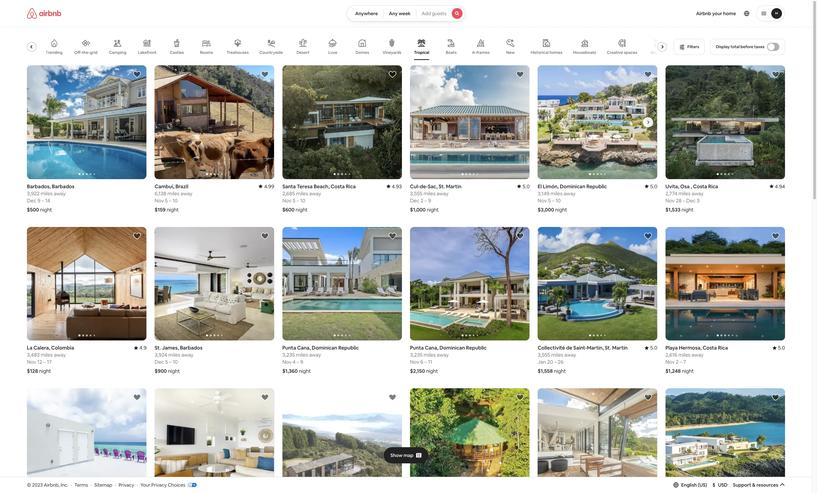 Task type: locate. For each thing, give the bounding box(es) containing it.
5.0 out of 5 average rating image for el limón, dominican republic 3,149 miles away nov 5 – 10 $3,000 night
[[645, 183, 658, 189]]

1 vertical spatial 3,555
[[538, 352, 550, 358]]

10 down brazil
[[173, 197, 178, 204]]

show map button
[[384, 447, 428, 463]]

2 left 7 in the right bottom of the page
[[676, 359, 679, 365]]

before
[[741, 44, 754, 50]]

martin right martin,
[[612, 345, 628, 351]]

your privacy choices link
[[141, 482, 197, 488]]

1 vertical spatial martin
[[612, 345, 628, 351]]

airbnb,
[[44, 482, 60, 488]]

5.0
[[523, 183, 530, 189], [650, 183, 658, 189], [650, 345, 658, 351], [778, 345, 785, 351]]

5.0 out of 5 average rating image
[[645, 345, 658, 351], [773, 345, 785, 351]]

usd
[[718, 482, 728, 488]]

miles down brazil
[[167, 190, 180, 197]]

cambuí, brazil 6,138 miles away nov 5 – 10 $159 night
[[155, 183, 193, 213]]

cana, up $1,360 on the bottom of the page
[[297, 345, 311, 351]]

nov down the 6,138 on the left of the page
[[155, 197, 164, 204]]

1 horizontal spatial punta
[[410, 345, 424, 351]]

·
[[71, 482, 72, 488], [91, 482, 92, 488], [115, 482, 116, 488], [137, 482, 138, 488]]

night down 11
[[426, 368, 438, 374]]

miles down teresa on the left top of the page
[[296, 190, 308, 197]]

5.0 out of 5 average rating image for playa hermosa, costa rica
[[773, 345, 785, 351]]

10 inside "santa teresa beach, costa rica 2,685 miles away nov 5 – 10 $600 night"
[[300, 197, 305, 204]]

miles up 7 in the right bottom of the page
[[679, 352, 691, 358]]

barbados right james,
[[180, 345, 203, 351]]

miles up $1,360 on the bottom of the page
[[296, 352, 308, 358]]

republic for punta cana, dominican republic 3,235 miles away nov 4 – 9 $1,360 night
[[338, 345, 359, 351]]

dec inside st. james, barbados 3,924 miles away dec 5 – 10 $900 night
[[155, 359, 164, 365]]

support
[[733, 482, 752, 488]]

5 down "2,685"
[[293, 197, 296, 204]]

2 punta from the left
[[282, 345, 296, 351]]

add to wishlist: tamarindo, costa rica image
[[644, 393, 652, 401]]

$
[[713, 482, 716, 488]]

barbados right barbados, on the top left
[[52, 183, 74, 189]]

· left privacy link
[[115, 482, 116, 488]]

0 horizontal spatial add to wishlist: punta cana, dominican republic image
[[389, 232, 397, 240]]

nov down 2,616 at the right of the page
[[666, 359, 675, 365]]

away inside la calera, colombia 3,483 miles away nov 12 – 17 $128 night
[[54, 352, 66, 358]]

punta for punta cana, dominican republic 3,235 miles away nov 6 – 11 $2,150 night
[[410, 345, 424, 351]]

rica inside the uvita, osa , costa rica 2,774 miles away nov 28 – dec 3 $1,533 night
[[709, 183, 718, 189]]

total
[[731, 44, 740, 50]]

martin inside cul-de-sac, st. martin 3,555 miles away dec 2 – 9 $1,000 night
[[446, 183, 462, 189]]

republic inside punta cana, dominican republic 3,235 miles away nov 6 – 11 $2,150 night
[[466, 345, 487, 351]]

miles inside st. james, barbados 3,924 miles away dec 5 – 10 $900 night
[[168, 352, 180, 358]]

– inside cambuí, brazil 6,138 miles away nov 5 – 10 $159 night
[[169, 197, 171, 204]]

1 horizontal spatial dominican
[[440, 345, 465, 351]]

4
[[293, 359, 296, 365]]

1 horizontal spatial republic
[[466, 345, 487, 351]]

st. right sac,
[[439, 183, 445, 189]]

the-
[[82, 50, 90, 55]]

show
[[391, 452, 403, 458]]

miles inside cambuí, brazil 6,138 miles away nov 5 – 10 $159 night
[[167, 190, 180, 197]]

cana, inside punta cana, dominican republic 3,235 miles away nov 4 – 9 $1,360 night
[[297, 345, 311, 351]]

– inside punta cana, dominican republic 3,235 miles away nov 6 – 11 $2,150 night
[[425, 359, 427, 365]]

barbados,
[[27, 183, 51, 189]]

martin inside collectivité de saint-martin, st. martin 3,555 miles away jan 20 – 26 $1,558 night
[[612, 345, 628, 351]]

3,235 for 6
[[410, 352, 423, 358]]

1 horizontal spatial privacy
[[151, 482, 167, 488]]

el
[[538, 183, 542, 189]]

dec left 3
[[687, 197, 696, 204]]

st. james, barbados 3,924 miles away dec 5 – 10 $900 night
[[155, 345, 203, 374]]

1 vertical spatial 2
[[676, 359, 679, 365]]

away inside punta cana, dominican republic 3,235 miles away nov 6 – 11 $2,150 night
[[437, 352, 449, 358]]

5.0 for cul-de-sac, st. martin 3,555 miles away dec 2 – 9 $1,000 night
[[523, 183, 530, 189]]

rica right hermosa,
[[718, 345, 728, 351]]

miles up 14
[[41, 190, 53, 197]]

night inside barbados, barbados 3,922 miles away dec 9 – 14 $500 night
[[40, 206, 52, 213]]

0 horizontal spatial punta
[[282, 345, 296, 351]]

uvita,
[[666, 183, 679, 189]]

0 horizontal spatial privacy
[[119, 482, 134, 488]]

punta up 4
[[282, 345, 296, 351]]

filters button
[[674, 39, 705, 55]]

rica
[[346, 183, 356, 189], [709, 183, 718, 189], [718, 345, 728, 351]]

– down james,
[[169, 359, 172, 365]]

3,555
[[410, 190, 423, 197], [538, 352, 550, 358]]

punta cana, dominican republic 3,235 miles away nov 6 – 11 $2,150 night
[[410, 345, 487, 374]]

9 down sac,
[[428, 197, 431, 204]]

0 horizontal spatial 9
[[37, 197, 40, 204]]

3,555 up the 'jan'
[[538, 352, 550, 358]]

5.0 out of 5 average rating image
[[517, 183, 530, 189], [645, 183, 658, 189]]

none search field containing anywhere
[[347, 5, 465, 22]]

costa inside "santa teresa beach, costa rica 2,685 miles away nov 5 – 10 $600 night"
[[331, 183, 345, 189]]

1 vertical spatial barbados
[[180, 345, 203, 351]]

miles down sac,
[[424, 190, 436, 197]]

10 inside cambuí, brazil 6,138 miles away nov 5 – 10 $159 night
[[173, 197, 178, 204]]

nov left 4
[[282, 359, 292, 365]]

add to wishlist: playa hermosa, costa rica image
[[772, 232, 780, 240]]

countryside
[[260, 50, 283, 55]]

martin right sac,
[[446, 183, 462, 189]]

cana, inside punta cana, dominican republic 3,235 miles away nov 6 – 11 $2,150 night
[[425, 345, 439, 351]]

group containing off-the-grid
[[15, 34, 670, 60]]

collectivité
[[538, 345, 565, 351]]

1 horizontal spatial barbados
[[180, 345, 203, 351]]

1 add to wishlist: punta cana, dominican republic image from the left
[[389, 232, 397, 240]]

republic for punta cana, dominican republic 3,235 miles away nov 6 – 11 $2,150 night
[[466, 345, 487, 351]]

2 horizontal spatial st.
[[605, 345, 611, 351]]

nov down 3,483
[[27, 359, 36, 365]]

miles down osa
[[679, 190, 691, 197]]

costa right hermosa,
[[703, 345, 717, 351]]

0 vertical spatial martin
[[446, 183, 462, 189]]

– down cambuí,
[[169, 197, 171, 204]]

terms
[[75, 482, 88, 488]]

costa right ,
[[693, 183, 707, 189]]

away inside "santa teresa beach, costa rica 2,685 miles away nov 5 – 10 $600 night"
[[309, 190, 321, 197]]

rica right 'beach,' at the top left
[[346, 183, 356, 189]]

5 inside st. james, barbados 3,924 miles away dec 5 – 10 $900 night
[[165, 359, 168, 365]]

– inside el limón, dominican republic 3,149 miles away nov 5 – 10 $3,000 night
[[552, 197, 555, 204]]

miles inside playa hermosa, costa rica 2,616 miles away nov 2 – 7 $1,248 night
[[679, 352, 691, 358]]

islands
[[651, 50, 664, 55]]

0 horizontal spatial 5.0 out of 5 average rating image
[[645, 345, 658, 351]]

add to wishlist: la calera, colombia image
[[133, 232, 141, 240]]

sac,
[[428, 183, 438, 189]]

3,149
[[538, 190, 550, 197]]

punta
[[410, 345, 424, 351], [282, 345, 296, 351]]

0 horizontal spatial 5.0 out of 5 average rating image
[[517, 183, 530, 189]]

10 down teresa on the left top of the page
[[300, 197, 305, 204]]

republic inside punta cana, dominican republic 3,235 miles away nov 4 – 9 $1,360 night
[[338, 345, 359, 351]]

night inside cul-de-sac, st. martin 3,555 miles away dec 2 – 9 $1,000 night
[[427, 206, 439, 213]]

rica for uvita, osa , costa rica 2,774 miles away nov 28 – dec 3 $1,533 night
[[709, 183, 718, 189]]

10 inside el limón, dominican republic 3,149 miles away nov 5 – 10 $3,000 night
[[556, 197, 561, 204]]

14
[[45, 197, 50, 204]]

rooms
[[200, 50, 213, 55]]

1 horizontal spatial martin
[[612, 345, 628, 351]]

9 left 14
[[37, 197, 40, 204]]

dec inside cul-de-sac, st. martin 3,555 miles away dec 2 – 9 $1,000 night
[[410, 197, 420, 204]]

0 vertical spatial 2
[[421, 197, 424, 204]]

2 add to wishlist: punta cana, dominican republic image from the left
[[516, 232, 524, 240]]

$1,533
[[666, 206, 681, 213]]

2 5.0 out of 5 average rating image from the left
[[773, 345, 785, 351]]

add to wishlist: el limón, dominican republic image
[[644, 70, 652, 78]]

profile element
[[474, 0, 785, 27]]

1 3,235 from the left
[[410, 352, 423, 358]]

2 horizontal spatial republic
[[587, 183, 607, 189]]

0 horizontal spatial 3,555
[[410, 190, 423, 197]]

4.93 out of 5 average rating image
[[387, 183, 402, 189]]

costa for beach,
[[331, 183, 345, 189]]

night right '$3,000'
[[555, 206, 567, 213]]

add to wishlist: platanillo de baru, costa rica image
[[516, 393, 524, 401]]

away inside st. james, barbados 3,924 miles away dec 5 – 10 $900 night
[[182, 352, 193, 358]]

night right $1,000
[[427, 206, 439, 213]]

miles inside barbados, barbados 3,922 miles away dec 9 – 14 $500 night
[[41, 190, 53, 197]]

night down 28
[[682, 206, 694, 213]]

terms link
[[75, 482, 88, 488]]

nov inside playa hermosa, costa rica 2,616 miles away nov 2 – 7 $1,248 night
[[666, 359, 675, 365]]

costa inside playa hermosa, costa rica 2,616 miles away nov 2 – 7 $1,248 night
[[703, 345, 717, 351]]

st. up 3,924
[[155, 345, 161, 351]]

punta inside punta cana, dominican republic 3,235 miles away nov 6 – 11 $2,150 night
[[410, 345, 424, 351]]

off-the-grid
[[74, 50, 97, 55]]

$1,360
[[282, 368, 298, 374]]

1 horizontal spatial 3,555
[[538, 352, 550, 358]]

nov inside la calera, colombia 3,483 miles away nov 12 – 17 $128 night
[[27, 359, 36, 365]]

9
[[37, 197, 40, 204], [428, 197, 431, 204], [300, 359, 303, 365]]

– left 7 in the right bottom of the page
[[680, 359, 682, 365]]

night down 17 on the left bottom of page
[[39, 368, 51, 374]]

rica inside "santa teresa beach, costa rica 2,685 miles away nov 5 – 10 $600 night"
[[346, 183, 356, 189]]

3,235 up 4
[[282, 352, 295, 358]]

miles up 26
[[551, 352, 563, 358]]

teresa
[[297, 183, 313, 189]]

costa right 'beach,' at the top left
[[331, 183, 345, 189]]

off-
[[74, 50, 82, 55]]

nov left 6
[[410, 359, 419, 365]]

5 inside el limón, dominican republic 3,149 miles away nov 5 – 10 $3,000 night
[[548, 197, 551, 204]]

dec up $1,000
[[410, 197, 420, 204]]

new
[[506, 50, 515, 55]]

0 horizontal spatial barbados
[[52, 183, 74, 189]]

– inside the uvita, osa , costa rica 2,774 miles away nov 28 – dec 3 $1,533 night
[[683, 197, 685, 204]]

add guests button
[[416, 5, 465, 22]]

10 down james,
[[173, 359, 178, 365]]

4 · from the left
[[137, 482, 138, 488]]

3,235 up 6
[[410, 352, 423, 358]]

– left 17 on the left bottom of page
[[43, 359, 46, 365]]

0 vertical spatial 3,555
[[410, 190, 423, 197]]

$159
[[155, 206, 166, 213]]

cana, up 11
[[425, 345, 439, 351]]

$500
[[27, 206, 39, 213]]

· right the terms link
[[91, 482, 92, 488]]

any
[[389, 10, 398, 17]]

10 down limón,
[[556, 197, 561, 204]]

3,235 inside punta cana, dominican republic 3,235 miles away nov 4 – 9 $1,360 night
[[282, 352, 295, 358]]

1 horizontal spatial 3,235
[[410, 352, 423, 358]]

night inside playa hermosa, costa rica 2,616 miles away nov 2 – 7 $1,248 night
[[682, 368, 694, 374]]

2 3,235 from the left
[[282, 352, 295, 358]]

night inside la calera, colombia 3,483 miles away nov 12 – 17 $128 night
[[39, 368, 51, 374]]

0 horizontal spatial dominican
[[312, 345, 337, 351]]

– inside barbados, barbados 3,922 miles away dec 9 – 14 $500 night
[[41, 197, 44, 204]]

dominican inside el limón, dominican republic 3,149 miles away nov 5 – 10 $3,000 night
[[560, 183, 586, 189]]

– right 6
[[425, 359, 427, 365]]

night down 14
[[40, 206, 52, 213]]

playa
[[666, 345, 678, 351]]

9 inside barbados, barbados 3,922 miles away dec 9 – 14 $500 night
[[37, 197, 40, 204]]

support & resources
[[733, 482, 779, 488]]

nov down "2,685"
[[282, 197, 292, 204]]

miles inside punta cana, dominican republic 3,235 miles away nov 4 – 9 $1,360 night
[[296, 352, 308, 358]]

sitemap link
[[94, 482, 112, 488]]

nov down 3,149 at the top of the page
[[538, 197, 547, 204]]

miles up 17 on the left bottom of page
[[41, 352, 53, 358]]

3,483
[[27, 352, 40, 358]]

1 5.0 out of 5 average rating image from the left
[[517, 183, 530, 189]]

group
[[15, 34, 670, 60], [27, 65, 147, 179], [155, 65, 274, 179], [282, 65, 402, 179], [410, 65, 530, 179], [538, 65, 777, 179], [666, 65, 785, 179], [27, 227, 147, 341], [155, 227, 274, 341], [282, 227, 402, 341], [410, 227, 530, 341], [538, 227, 658, 341], [666, 227, 785, 341], [27, 388, 147, 493], [155, 388, 274, 493], [282, 388, 402, 493], [410, 388, 530, 493], [538, 388, 658, 493], [666, 388, 785, 493]]

2 5.0 out of 5 average rating image from the left
[[645, 183, 658, 189]]

dec down 3,924
[[155, 359, 164, 365]]

– inside st. james, barbados 3,924 miles away dec 5 – 10 $900 night
[[169, 359, 172, 365]]

miles down james,
[[168, 352, 180, 358]]

choices
[[168, 482, 185, 488]]

republic inside el limón, dominican republic 3,149 miles away nov 5 – 10 $3,000 night
[[587, 183, 607, 189]]

2 horizontal spatial dominican
[[560, 183, 586, 189]]

rica right ,
[[709, 183, 718, 189]]

– right 4
[[297, 359, 299, 365]]

· right inc.
[[71, 482, 72, 488]]

1 horizontal spatial 9
[[300, 359, 303, 365]]

punta up 6
[[410, 345, 424, 351]]

5.0 for collectivité de saint-martin, st. martin 3,555 miles away jan 20 – 26 $1,558 night
[[650, 345, 658, 351]]

2 up $1,000
[[421, 197, 424, 204]]

dec inside barbados, barbados 3,922 miles away dec 9 – 14 $500 night
[[27, 197, 36, 204]]

– down teresa on the left top of the page
[[297, 197, 299, 204]]

1 horizontal spatial cana,
[[425, 345, 439, 351]]

privacy left your
[[119, 482, 134, 488]]

1 cana, from the left
[[425, 345, 439, 351]]

– left 14
[[41, 197, 44, 204]]

4.99
[[264, 183, 274, 189]]

– inside punta cana, dominican republic 3,235 miles away nov 4 – 9 $1,360 night
[[297, 359, 299, 365]]

(us)
[[698, 482, 707, 488]]

your
[[141, 482, 150, 488]]

costa for ,
[[693, 183, 707, 189]]

– inside cul-de-sac, st. martin 3,555 miles away dec 2 – 9 $1,000 night
[[425, 197, 427, 204]]

privacy link
[[119, 482, 134, 488]]

night right $159
[[167, 206, 179, 213]]

3,235 inside punta cana, dominican republic 3,235 miles away nov 6 – 11 $2,150 night
[[410, 352, 423, 358]]

night right $900
[[168, 368, 180, 374]]

1 horizontal spatial 5.0 out of 5 average rating image
[[645, 183, 658, 189]]

dominican
[[560, 183, 586, 189], [440, 345, 465, 351], [312, 345, 337, 351]]

miles down limón,
[[551, 190, 563, 197]]

5.0 out of 5 average rating image left el
[[517, 183, 530, 189]]

3,555 down cul- in the top of the page
[[410, 190, 423, 197]]

0 horizontal spatial 3,235
[[282, 352, 295, 358]]

12
[[37, 359, 42, 365]]

add
[[422, 10, 431, 17]]

5 down 3,149 at the top of the page
[[548, 197, 551, 204]]

0 horizontal spatial st.
[[155, 345, 161, 351]]

miles up 11
[[424, 352, 436, 358]]

la calera, colombia 3,483 miles away nov 12 – 17 $128 night
[[27, 345, 74, 374]]

map
[[404, 452, 414, 458]]

away inside el limón, dominican republic 3,149 miles away nov 5 – 10 $3,000 night
[[564, 190, 576, 197]]

dominican for 11
[[440, 345, 465, 351]]

dominican inside punta cana, dominican republic 3,235 miles away nov 4 – 9 $1,360 night
[[312, 345, 337, 351]]

add to wishlist: barbados, barbados image
[[261, 393, 269, 401]]

add to wishlist: santa teresa beach, costa rica image
[[389, 70, 397, 78]]

add to wishlist: barbados, barbados image
[[133, 70, 141, 78]]

1 horizontal spatial add to wishlist: punta cana, dominican republic image
[[516, 232, 524, 240]]

resources
[[757, 482, 779, 488]]

5 down 3,924
[[165, 359, 168, 365]]

st. right martin,
[[605, 345, 611, 351]]

miles inside "santa teresa beach, costa rica 2,685 miles away nov 5 – 10 $600 night"
[[296, 190, 308, 197]]

– up '$3,000'
[[552, 197, 555, 204]]

punta inside punta cana, dominican republic 3,235 miles away nov 4 – 9 $1,360 night
[[282, 345, 296, 351]]

collectivité de saint-martin, st. martin 3,555 miles away jan 20 – 26 $1,558 night
[[538, 345, 628, 374]]

0 horizontal spatial republic
[[338, 345, 359, 351]]

privacy
[[119, 482, 134, 488], [151, 482, 167, 488]]

– left 26
[[554, 359, 557, 365]]

5.0 out of 5 average rating image for cul-de-sac, st. martin 3,555 miles away dec 2 – 9 $1,000 night
[[517, 183, 530, 189]]

night right $1,360 on the bottom of the page
[[299, 368, 311, 374]]

$ usd
[[713, 482, 728, 488]]

9 inside punta cana, dominican republic 3,235 miles away nov 4 – 9 $1,360 night
[[300, 359, 303, 365]]

night inside "santa teresa beach, costa rica 2,685 miles away nov 5 – 10 $600 night"
[[296, 206, 308, 213]]

0 horizontal spatial 2
[[421, 197, 424, 204]]

0 horizontal spatial cana,
[[297, 345, 311, 351]]

st. inside cul-de-sac, st. martin 3,555 miles away dec 2 – 9 $1,000 night
[[439, 183, 445, 189]]

1 5.0 out of 5 average rating image from the left
[[645, 345, 658, 351]]

4.9 out of 5 average rating image
[[134, 345, 147, 351]]

$3,000
[[538, 206, 554, 213]]

night inside collectivité de saint-martin, st. martin 3,555 miles away jan 20 – 26 $1,558 night
[[554, 368, 566, 374]]

cul-
[[410, 183, 420, 189]]

0 vertical spatial barbados
[[52, 183, 74, 189]]

english (us)
[[681, 482, 707, 488]]

grid
[[90, 50, 97, 55]]

1 horizontal spatial 2
[[676, 359, 679, 365]]

1 punta from the left
[[410, 345, 424, 351]]

night down 26
[[554, 368, 566, 374]]

privacy right your
[[151, 482, 167, 488]]

· left your
[[137, 482, 138, 488]]

2 cana, from the left
[[297, 345, 311, 351]]

a-frames
[[472, 50, 490, 55]]

0 horizontal spatial martin
[[446, 183, 462, 189]]

1 horizontal spatial 5.0 out of 5 average rating image
[[773, 345, 785, 351]]

costa inside the uvita, osa , costa rica 2,774 miles away nov 28 – dec 3 $1,533 night
[[693, 183, 707, 189]]

dec down '3,922'
[[27, 197, 36, 204]]

4.94
[[775, 183, 785, 189]]

castles
[[170, 50, 184, 55]]

– right 28
[[683, 197, 685, 204]]

miles inside the uvita, osa , costa rica 2,774 miles away nov 28 – dec 3 $1,533 night
[[679, 190, 691, 197]]

punta for punta cana, dominican republic 3,235 miles away nov 4 – 9 $1,360 night
[[282, 345, 296, 351]]

None search field
[[347, 5, 465, 22]]

miles inside punta cana, dominican republic 3,235 miles away nov 6 – 11 $2,150 night
[[424, 352, 436, 358]]

nov down 2,774
[[666, 197, 675, 204]]

– up $1,000
[[425, 197, 427, 204]]

night inside punta cana, dominican republic 3,235 miles away nov 4 – 9 $1,360 night
[[299, 368, 311, 374]]

home
[[723, 10, 736, 17]]

1 horizontal spatial st.
[[439, 183, 445, 189]]

away inside barbados, barbados 3,922 miles away dec 9 – 14 $500 night
[[54, 190, 66, 197]]

5 down the 6,138 on the left of the page
[[165, 197, 168, 204]]

dominican inside punta cana, dominican republic 3,235 miles away nov 6 – 11 $2,150 night
[[440, 345, 465, 351]]

night down 7 in the right bottom of the page
[[682, 368, 694, 374]]

3,555 inside collectivité de saint-martin, st. martin 3,555 miles away jan 20 – 26 $1,558 night
[[538, 352, 550, 358]]

add to wishlist: punta cana, dominican republic image
[[389, 232, 397, 240], [516, 232, 524, 240]]

night right $600
[[296, 206, 308, 213]]

– inside playa hermosa, costa rica 2,616 miles away nov 2 – 7 $1,248 night
[[680, 359, 682, 365]]

cambuí,
[[155, 183, 174, 189]]

terms · sitemap · privacy ·
[[75, 482, 138, 488]]

away inside collectivité de saint-martin, st. martin 3,555 miles away jan 20 – 26 $1,558 night
[[565, 352, 576, 358]]

5.0 out of 5 average rating image left uvita,
[[645, 183, 658, 189]]

2 horizontal spatial 9
[[428, 197, 431, 204]]

el limón, dominican republic 3,149 miles away nov 5 – 10 $3,000 night
[[538, 183, 607, 213]]

9 right 4
[[300, 359, 303, 365]]



Task type: describe. For each thing, give the bounding box(es) containing it.
airbnb your home link
[[692, 6, 740, 21]]

republic for el limón, dominican republic 3,149 miles away nov 5 – 10 $3,000 night
[[587, 183, 607, 189]]

punta cana, dominican republic 3,235 miles away nov 4 – 9 $1,360 night
[[282, 345, 359, 374]]

6,138
[[155, 190, 166, 197]]

3
[[697, 197, 700, 204]]

cana, for 9
[[297, 345, 311, 351]]

3,922
[[27, 190, 40, 197]]

spaces
[[624, 50, 637, 55]]

nov inside the uvita, osa , costa rica 2,774 miles away nov 28 – dec 3 $1,533 night
[[666, 197, 675, 204]]

creative
[[607, 50, 623, 55]]

add guests
[[422, 10, 447, 17]]

dominican for 10
[[560, 183, 586, 189]]

jan
[[538, 359, 546, 365]]

$600
[[282, 206, 295, 213]]

2,774
[[666, 190, 678, 197]]

homes
[[550, 50, 563, 55]]

20
[[547, 359, 553, 365]]

– inside collectivité de saint-martin, st. martin 3,555 miles away jan 20 – 26 $1,558 night
[[554, 359, 557, 365]]

creative spaces
[[607, 50, 637, 55]]

&
[[753, 482, 756, 488]]

rica for santa teresa beach, costa rica 2,685 miles away nov 5 – 10 $600 night
[[346, 183, 356, 189]]

add to wishlist: collectivité de saint-martin, st. martin image
[[644, 232, 652, 240]]

desert
[[297, 50, 310, 55]]

uvita, osa , costa rica 2,774 miles away nov 28 – dec 3 $1,533 night
[[666, 183, 718, 213]]

cana, for 11
[[425, 345, 439, 351]]

2,685
[[282, 190, 295, 197]]

away inside the uvita, osa , costa rica 2,774 miles away nov 28 – dec 3 $1,533 night
[[692, 190, 704, 197]]

away inside cambuí, brazil 6,138 miles away nov 5 – 10 $159 night
[[181, 190, 193, 197]]

2 · from the left
[[91, 482, 92, 488]]

$900
[[155, 368, 167, 374]]

rica inside playa hermosa, costa rica 2,616 miles away nov 2 – 7 $1,248 night
[[718, 345, 728, 351]]

$1,248
[[666, 368, 681, 374]]

calera,
[[34, 345, 50, 351]]

17
[[47, 359, 52, 365]]

add to wishlist: punta cana, dominican republic image for punta cana, dominican republic 3,235 miles away nov 6 – 11 $2,150 night
[[516, 232, 524, 240]]

3 · from the left
[[115, 482, 116, 488]]

saint-
[[574, 345, 587, 351]]

st. inside st. james, barbados 3,924 miles away dec 5 – 10 $900 night
[[155, 345, 161, 351]]

$1,000
[[410, 206, 426, 213]]

santa
[[282, 183, 296, 189]]

beach,
[[314, 183, 330, 189]]

away inside punta cana, dominican republic 3,235 miles away nov 4 – 9 $1,360 night
[[309, 352, 321, 358]]

barbados inside barbados, barbados 3,922 miles away dec 9 – 14 $500 night
[[52, 183, 74, 189]]

©
[[27, 482, 31, 488]]

miles inside la calera, colombia 3,483 miles away nov 12 – 17 $128 night
[[41, 352, 53, 358]]

trending
[[46, 50, 63, 55]]

5.0 for playa hermosa, costa rica 2,616 miles away nov 2 – 7 $1,248 night
[[778, 345, 785, 351]]

de-
[[420, 183, 428, 189]]

28
[[676, 197, 682, 204]]

miles inside el limón, dominican republic 3,149 miles away nov 5 – 10 $3,000 night
[[551, 190, 563, 197]]

cul-de-sac, st. martin 3,555 miles away dec 2 – 9 $1,000 night
[[410, 183, 462, 213]]

barbados inside st. james, barbados 3,924 miles away dec 5 – 10 $900 night
[[180, 345, 203, 351]]

7
[[684, 359, 686, 365]]

santa teresa beach, costa rica 2,685 miles away nov 5 – 10 $600 night
[[282, 183, 356, 213]]

away inside cul-de-sac, st. martin 3,555 miles away dec 2 – 9 $1,000 night
[[437, 190, 449, 197]]

1 privacy from the left
[[119, 482, 134, 488]]

night inside the uvita, osa , costa rica 2,774 miles away nov 28 – dec 3 $1,533 night
[[682, 206, 694, 213]]

anywhere
[[355, 10, 378, 17]]

9 inside cul-de-sac, st. martin 3,555 miles away dec 2 – 9 $1,000 night
[[428, 197, 431, 204]]

taxes
[[754, 44, 765, 50]]

add to wishlist: punta cana, dominican republic image for punta cana, dominican republic 3,235 miles away nov 4 – 9 $1,360 night
[[389, 232, 397, 240]]

brazil
[[176, 183, 188, 189]]

2 inside cul-de-sac, st. martin 3,555 miles away dec 2 – 9 $1,000 night
[[421, 197, 424, 204]]

night inside cambuí, brazil 6,138 miles away nov 5 – 10 $159 night
[[167, 206, 179, 213]]

5.0 out of 5 average rating image for collectivité de saint-martin, st. martin
[[645, 345, 658, 351]]

add to wishlist: cambuí, brazil image
[[261, 70, 269, 78]]

historical homes
[[531, 50, 563, 55]]

3,924
[[155, 352, 167, 358]]

26
[[558, 359, 564, 365]]

© 2023 airbnb, inc. ·
[[27, 482, 72, 488]]

english
[[681, 482, 697, 488]]

display total before taxes
[[716, 44, 765, 50]]

tropical
[[414, 50, 429, 55]]

airbnb
[[696, 10, 712, 17]]

historical
[[531, 50, 549, 55]]

la
[[27, 345, 32, 351]]

st. inside collectivité de saint-martin, st. martin 3,555 miles away jan 20 – 26 $1,558 night
[[605, 345, 611, 351]]

1 · from the left
[[71, 482, 72, 488]]

show map
[[391, 452, 414, 458]]

dominican for 9
[[312, 345, 337, 351]]

colombia
[[51, 345, 74, 351]]

your privacy choices
[[141, 482, 185, 488]]

vineyards
[[383, 50, 402, 55]]

inc.
[[61, 482, 68, 488]]

boats
[[446, 50, 457, 55]]

week
[[399, 10, 411, 17]]

10 inside st. james, barbados 3,924 miles away dec 5 – 10 $900 night
[[173, 359, 178, 365]]

lakefront
[[138, 50, 157, 55]]

add to wishlist: uvita, osa , costa rica image
[[772, 70, 780, 78]]

away inside playa hermosa, costa rica 2,616 miles away nov 2 – 7 $1,248 night
[[692, 352, 704, 358]]

night inside st. james, barbados 3,924 miles away dec 5 – 10 $900 night
[[168, 368, 180, 374]]

filters
[[688, 44, 699, 50]]

display total before taxes button
[[710, 39, 785, 55]]

dec inside the uvita, osa , costa rica 2,774 miles away nov 28 – dec 3 $1,533 night
[[687, 197, 696, 204]]

nov inside punta cana, dominican republic 3,235 miles away nov 4 – 9 $1,360 night
[[282, 359, 292, 365]]

– inside "santa teresa beach, costa rica 2,685 miles away nov 5 – 10 $600 night"
[[297, 197, 299, 204]]

3,235 for 4
[[282, 352, 295, 358]]

2 inside playa hermosa, costa rica 2,616 miles away nov 2 – 7 $1,248 night
[[676, 359, 679, 365]]

miles inside collectivité de saint-martin, st. martin 3,555 miles away jan 20 – 26 $1,558 night
[[551, 352, 563, 358]]

a-
[[472, 50, 477, 55]]

add to wishlist: guasca, colombia image
[[389, 393, 397, 401]]

2023
[[32, 482, 43, 488]]

add to wishlist: cul-de-sac, st. martin image
[[516, 70, 524, 78]]

5.0 for el limón, dominican republic 3,149 miles away nov 5 – 10 $3,000 night
[[650, 183, 658, 189]]

4.94 out of 5 average rating image
[[770, 183, 785, 189]]

5 inside cambuí, brazil 6,138 miles away nov 5 – 10 $159 night
[[165, 197, 168, 204]]

nov inside cambuí, brazil 6,138 miles away nov 5 – 10 $159 night
[[155, 197, 164, 204]]

4.93
[[392, 183, 402, 189]]

nov inside punta cana, dominican republic 3,235 miles away nov 6 – 11 $2,150 night
[[410, 359, 419, 365]]

james,
[[162, 345, 179, 351]]

add to wishlist: st. james, barbados image
[[261, 232, 269, 240]]

night inside el limón, dominican republic 3,149 miles away nov 5 – 10 $3,000 night
[[555, 206, 567, 213]]

add to wishlist: playa moron, dominican republic image
[[772, 393, 780, 401]]

3,555 inside cul-de-sac, st. martin 3,555 miles away dec 2 – 9 $1,000 night
[[410, 190, 423, 197]]

sitemap
[[94, 482, 112, 488]]

english (us) button
[[673, 482, 707, 488]]

osa
[[681, 183, 690, 189]]

miles inside cul-de-sac, st. martin 3,555 miles away dec 2 – 9 $1,000 night
[[424, 190, 436, 197]]

6
[[420, 359, 423, 365]]

– inside la calera, colombia 3,483 miles away nov 12 – 17 $128 night
[[43, 359, 46, 365]]

2 privacy from the left
[[151, 482, 167, 488]]

houseboats
[[573, 50, 596, 55]]

nov inside "santa teresa beach, costa rica 2,685 miles away nov 5 – 10 $600 night"
[[282, 197, 292, 204]]

guests
[[432, 10, 447, 17]]

night inside punta cana, dominican republic 3,235 miles away nov 6 – 11 $2,150 night
[[426, 368, 438, 374]]

4.99 out of 5 average rating image
[[259, 183, 274, 189]]

nov inside el limón, dominican republic 3,149 miles away nov 5 – 10 $3,000 night
[[538, 197, 547, 204]]

5 inside "santa teresa beach, costa rica 2,685 miles away nov 5 – 10 $600 night"
[[293, 197, 296, 204]]

any week
[[389, 10, 411, 17]]

add to wishlist: north side, cayman islands image
[[133, 393, 141, 401]]

playa hermosa, costa rica 2,616 miles away nov 2 – 7 $1,248 night
[[666, 345, 728, 374]]



Task type: vqa. For each thing, say whether or not it's contained in the screenshot.


